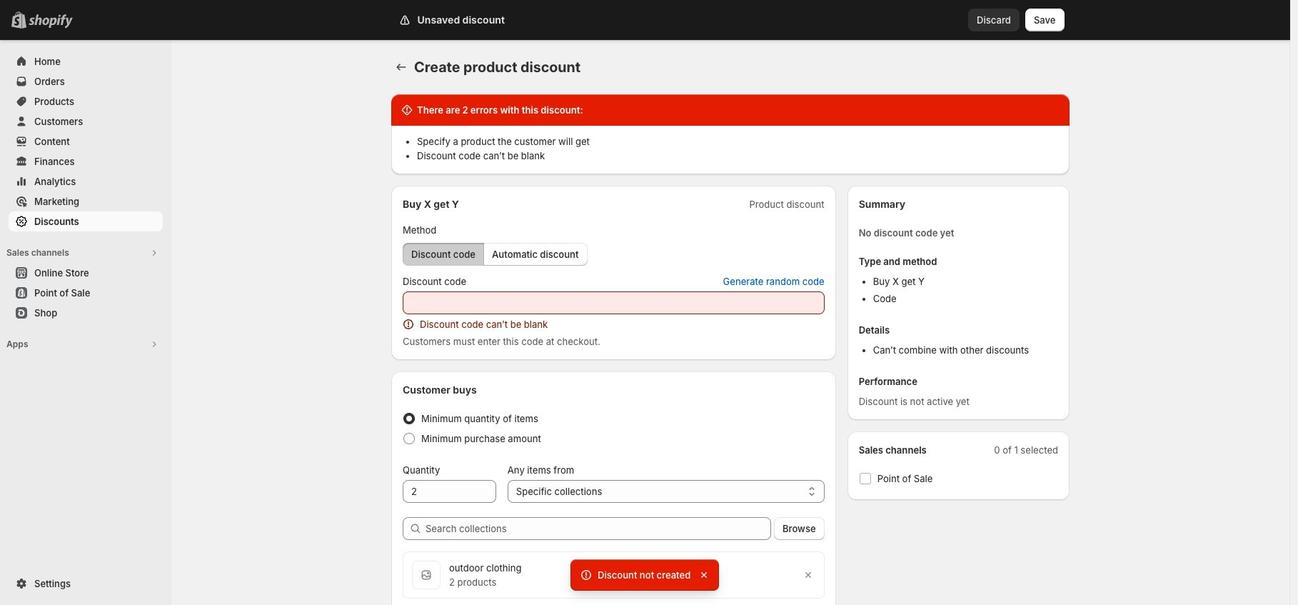 Task type: locate. For each thing, give the bounding box(es) containing it.
Search collections text field
[[426, 517, 771, 540]]

shopify image
[[29, 14, 73, 29]]

None text field
[[403, 291, 825, 314]]

None text field
[[403, 480, 496, 503]]



Task type: vqa. For each thing, say whether or not it's contained in the screenshot.
'Search collections' text box
yes



